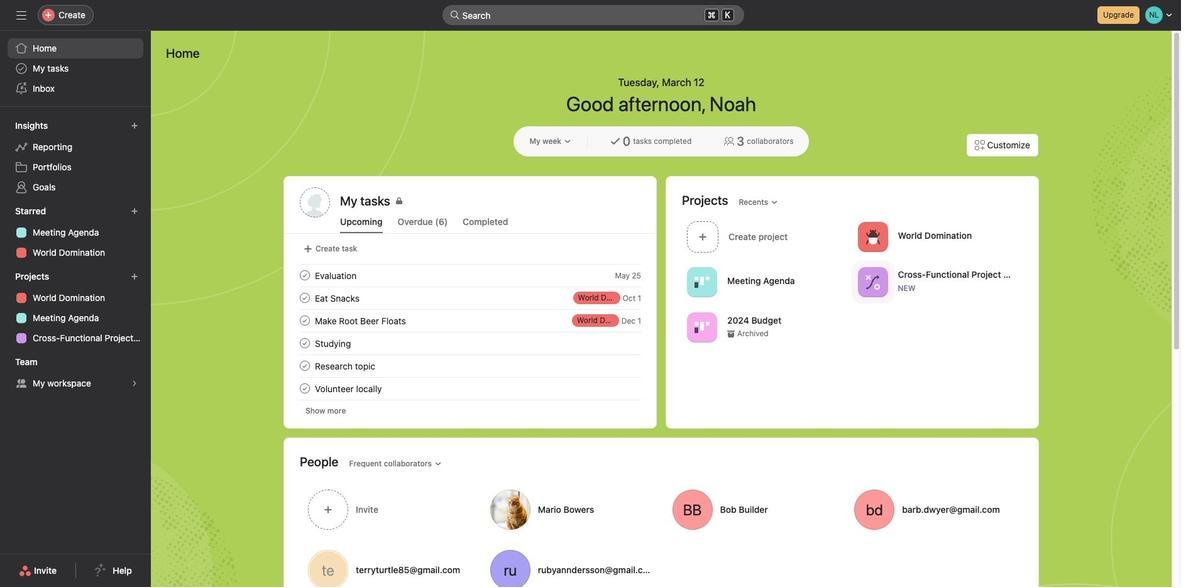 Task type: locate. For each thing, give the bounding box(es) containing it.
1 vertical spatial mark complete image
[[297, 381, 312, 396]]

1 vertical spatial mark complete checkbox
[[297, 313, 312, 328]]

Mark complete checkbox
[[297, 268, 312, 283], [297, 313, 312, 328], [297, 358, 312, 373]]

1 vertical spatial mark complete checkbox
[[297, 336, 312, 351]]

board image
[[695, 274, 710, 290], [695, 320, 710, 335]]

mark complete image
[[297, 268, 312, 283], [297, 290, 312, 306], [297, 313, 312, 328], [297, 358, 312, 373]]

0 vertical spatial mark complete image
[[297, 336, 312, 351]]

0 vertical spatial board image
[[695, 274, 710, 290]]

0 vertical spatial mark complete checkbox
[[297, 268, 312, 283]]

Mark complete checkbox
[[297, 290, 312, 306], [297, 336, 312, 351], [297, 381, 312, 396]]

4 mark complete image from the top
[[297, 358, 312, 373]]

1 mark complete checkbox from the top
[[297, 290, 312, 306]]

2 board image from the top
[[695, 320, 710, 335]]

2 vertical spatial mark complete checkbox
[[297, 358, 312, 373]]

1 mark complete image from the top
[[297, 268, 312, 283]]

3 mark complete checkbox from the top
[[297, 381, 312, 396]]

mark complete image for 1st mark complete checkbox from the bottom of the page
[[297, 358, 312, 373]]

3 mark complete image from the top
[[297, 313, 312, 328]]

new project or portfolio image
[[131, 273, 138, 280]]

2 mark complete checkbox from the top
[[297, 313, 312, 328]]

mark complete image
[[297, 336, 312, 351], [297, 381, 312, 396]]

mark complete image for 1st mark complete checkbox from the top of the page
[[297, 268, 312, 283]]

2 mark complete image from the top
[[297, 290, 312, 306]]

starred element
[[0, 200, 151, 265]]

1 mark complete image from the top
[[297, 336, 312, 351]]

2 vertical spatial mark complete checkbox
[[297, 381, 312, 396]]

mark complete image for 2nd mark complete checkbox from the bottom
[[297, 313, 312, 328]]

global element
[[0, 31, 151, 106]]

mark complete image for first mark complete option from the bottom of the page
[[297, 381, 312, 396]]

2 mark complete image from the top
[[297, 381, 312, 396]]

insights element
[[0, 114, 151, 200]]

0 vertical spatial mark complete checkbox
[[297, 290, 312, 306]]

1 vertical spatial board image
[[695, 320, 710, 335]]

hide sidebar image
[[16, 10, 26, 20]]

add profile photo image
[[300, 187, 330, 218]]

None field
[[442, 5, 744, 25]]

mark complete image for second mark complete option from the bottom
[[297, 336, 312, 351]]



Task type: describe. For each thing, give the bounding box(es) containing it.
3 mark complete checkbox from the top
[[297, 358, 312, 373]]

mark complete image for 1st mark complete option
[[297, 290, 312, 306]]

1 board image from the top
[[695, 274, 710, 290]]

new insights image
[[131, 122, 138, 130]]

Search tasks, projects, and more text field
[[442, 5, 744, 25]]

projects element
[[0, 265, 151, 351]]

teams element
[[0, 351, 151, 396]]

line_and_symbols image
[[865, 274, 881, 290]]

bug image
[[865, 229, 881, 244]]

see details, my workspace image
[[131, 380, 138, 387]]

prominent image
[[450, 10, 460, 20]]

1 mark complete checkbox from the top
[[297, 268, 312, 283]]

add items to starred image
[[131, 207, 138, 215]]

2 mark complete checkbox from the top
[[297, 336, 312, 351]]



Task type: vqa. For each thing, say whether or not it's contained in the screenshot.
middle template
no



